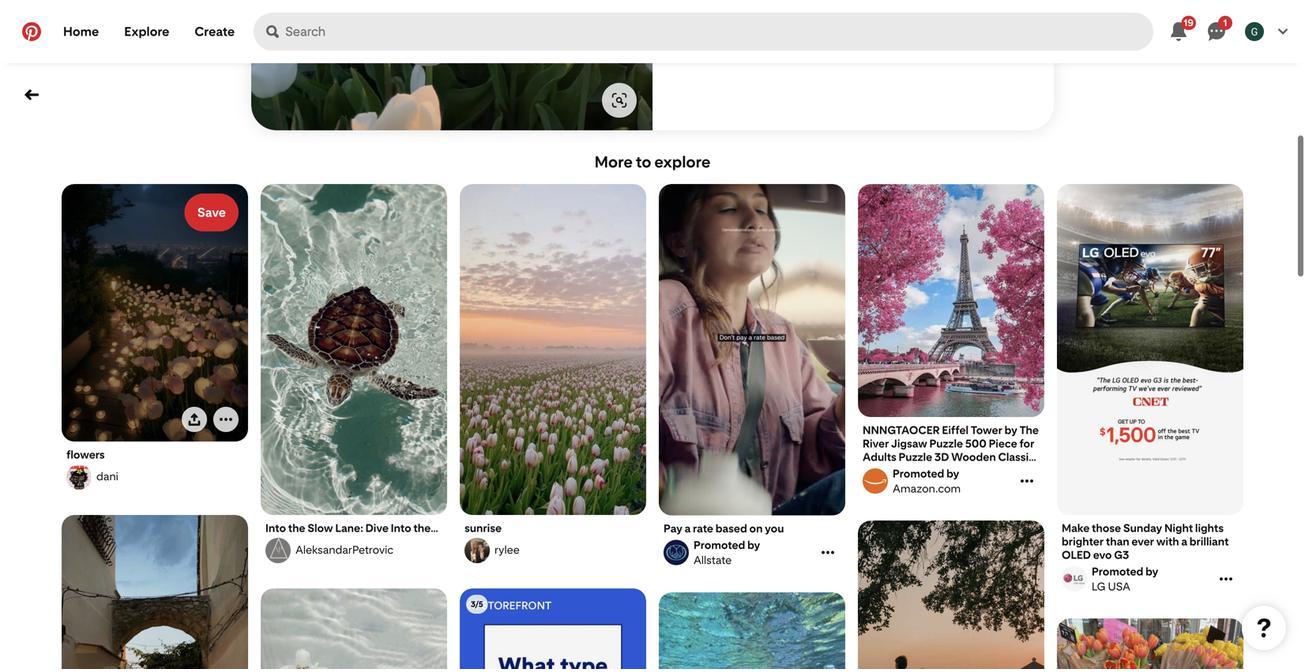 Task type: locate. For each thing, give the bounding box(es) containing it.
allstate link
[[661, 538, 818, 567]]

brighter
[[1062, 535, 1104, 548]]

this contains an image of: 55+ cottagecore aesthetic wallpaper options for a dreamy world image
[[261, 589, 447, 669]]

lg
[[1092, 580, 1106, 593]]

a
[[685, 522, 691, 535], [1181, 535, 1187, 548]]

more
[[595, 152, 633, 171]]

create
[[195, 24, 235, 39]]

save list
[[55, 184, 1250, 669]]

this contains an image of: image
[[62, 515, 248, 669]]

sunday
[[1123, 521, 1162, 535]]

lg usa
[[1092, 580, 1131, 593]]

with
[[1156, 535, 1179, 548]]

1 horizontal spatial a
[[1181, 535, 1187, 548]]

make those sunday night lights brighter than ever with a brilliant oled evo g3 link
[[1062, 521, 1239, 562]]

those
[[1092, 521, 1121, 535]]

create link
[[182, 13, 247, 51]]

sunrise
[[465, 522, 502, 535]]

a right pay
[[685, 522, 691, 535]]

a right the with
[[1181, 535, 1187, 548]]

amazon.com
[[893, 482, 961, 495]]

explore
[[654, 152, 711, 171]]

oled
[[1062, 548, 1091, 562]]

Search text field
[[285, 13, 1153, 51]]

0 horizontal spatial a
[[685, 522, 691, 535]]

make those sunday night lights brighter than ever with a brilliant oled evo g3
[[1062, 521, 1229, 562]]

sunrise link
[[465, 522, 642, 535]]

this contains an image of: sunrise image
[[460, 184, 646, 515]]

aleksandarpetrovic
[[295, 543, 393, 557]]

explore
[[124, 24, 169, 39]]

night
[[1164, 521, 1193, 535]]

rylee link
[[462, 538, 644, 563]]

flowers
[[66, 448, 105, 461]]

dani link
[[64, 465, 246, 490]]

home link
[[51, 13, 112, 51]]

prices may vary. ❤high quality 500 piece jigsaw puzzle,the finished puzzle measures 20.5x15in（52 x 38 cm） when complete. ❤quality printing, precise cut-outs, sturdy and precious materials.in order to facilitate the transportation without missing accessories, the puzzle is partially completed. after you receive it, you can open the puzzle and complete the wonderful puzzle world. ❤made from thick, durable board that is 100% recycled,forever attentive to ecological issues, thus avoiding the use of image
[[858, 184, 1044, 417]]

more to explore
[[595, 152, 711, 171]]

aleksandarpetrovic link
[[263, 538, 445, 563]]

never overpay for airfare again with these secrets on where to find cheap flights. by scoring extremely cheap flights, you'll be able to travel more often! image
[[659, 593, 845, 669]]

based
[[716, 522, 747, 535]]

lg usa link
[[1059, 565, 1216, 593]]

allstate
[[694, 553, 732, 567]]

ever
[[1132, 535, 1154, 548]]

on
[[749, 522, 763, 535]]

click to shop image
[[611, 92, 627, 108]]



Task type: vqa. For each thing, say whether or not it's contained in the screenshot.
A-Frame Dog House Meets An End Table. Perfect For Your Dog To Lounge Inside, It Has A Flat Surface On Top For A Lamp Or Other Decorative Elements Such As Picture Frames Or Magazines. This Multi-Purpose Dog Bed Is Ideal For Pet Owners Who Live In Small Spaces.
no



Task type: describe. For each thing, give the bounding box(es) containing it.
search icon image
[[266, 25, 279, 38]]

rate
[[693, 522, 713, 535]]

19 button
[[1160, 13, 1198, 51]]

pay a rate based on you link
[[664, 522, 841, 535]]

you
[[765, 522, 784, 535]]

than
[[1106, 535, 1129, 548]]

pay a rate based on you
[[664, 522, 784, 535]]

amazon.com link
[[860, 467, 1017, 495]]

evo
[[1093, 548, 1112, 562]]

a inside make those sunday night lights brighter than ever with a brilliant oled evo g3
[[1181, 535, 1187, 548]]

get ready for the matchup of the season with savings on the lg oled evo g3. with an immersive 77" or 83" screen, you'll feel like you're watching every play of the big game from the line of scrimmage. terms and conditions may apply. image
[[1057, 184, 1244, 515]]

flowers link
[[66, 448, 243, 461]]

home
[[63, 24, 99, 39]]

payment solutions that do more for your business. that's what u.s. bank is for. image
[[460, 589, 646, 669]]

this contains an image of: flowers image
[[62, 184, 248, 442]]

brilliant
[[1190, 535, 1229, 548]]

save button
[[185, 194, 239, 231]]

explore link
[[112, 13, 182, 51]]

find yourself in louisiana and experience the magic from sunup to sundown. image
[[858, 521, 1044, 669]]

pay
[[664, 522, 683, 535]]

19
[[1184, 17, 1194, 28]]

greg robinson image
[[1245, 22, 1264, 41]]

dani
[[96, 470, 118, 483]]

rylee
[[495, 543, 520, 557]]

to
[[636, 152, 651, 171]]

lights
[[1195, 521, 1224, 535]]

g3
[[1114, 548, 1129, 562]]

1 button
[[1198, 13, 1236, 51]]

this contains an image of: <3 image
[[1057, 619, 1244, 669]]

this contains an image of: into the slow lane: dive into the mesmerizing turtle aesthetic image
[[261, 184, 447, 516]]

1
[[1223, 17, 1227, 28]]

usa
[[1108, 580, 1131, 593]]

save
[[197, 205, 226, 220]]

make
[[1062, 521, 1090, 535]]



